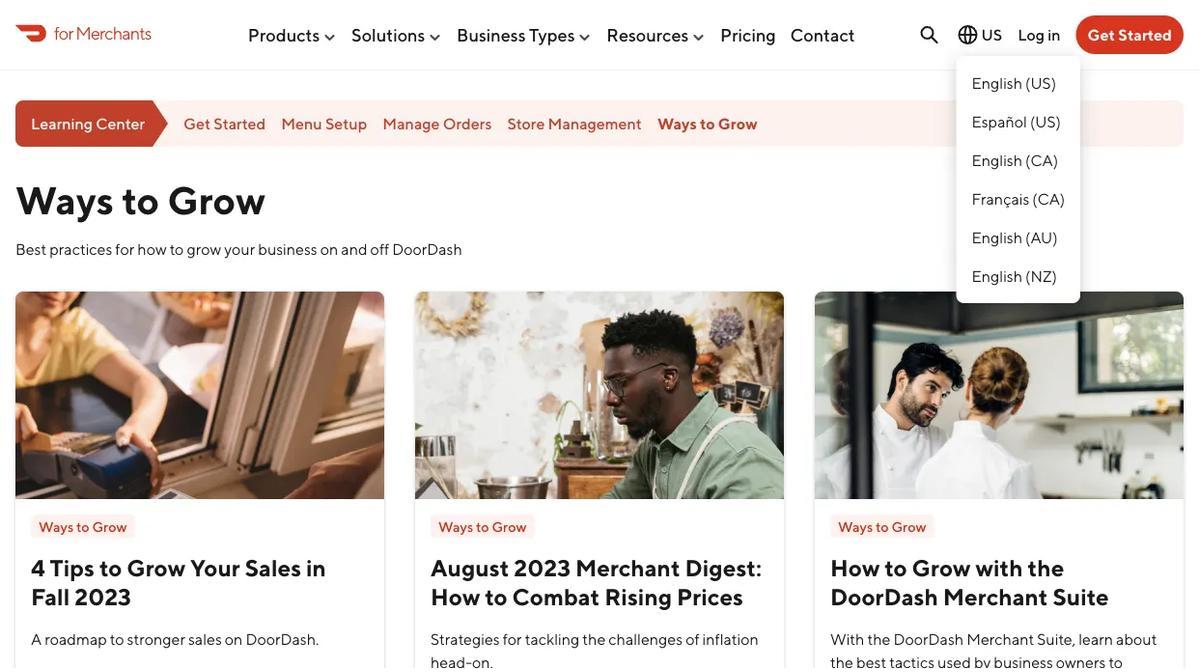 Task type: describe. For each thing, give the bounding box(es) containing it.
ways to grow link for 4 tips to grow your sales in fall 2023
[[31, 514, 135, 538]]

types
[[529, 24, 575, 45]]

0 vertical spatial in
[[1048, 25, 1061, 44]]

manage
[[383, 114, 440, 133]]

ways to grow link for how to grow with the doordash merchant suite
[[830, 514, 934, 538]]

used
[[938, 652, 971, 669]]

us
[[981, 26, 1002, 44]]

with the doordash merchant suite, learn about the best tactics used by business owners t
[[830, 629, 1157, 669]]

english (au)
[[972, 228, 1058, 247]]

and
[[341, 240, 367, 258]]

learning center
[[31, 114, 145, 133]]

grow up august
[[492, 518, 527, 534]]

english (us) button
[[956, 64, 1080, 102]]

best
[[15, 240, 47, 258]]

how inside how to grow with the doordash merchant suite
[[830, 554, 880, 581]]

resources
[[607, 24, 689, 45]]

merchant inside how to grow with the doordash merchant suite
[[943, 583, 1048, 610]]

manage orders link
[[383, 114, 492, 133]]

2023 inside august 2023 merchant digest: how to combat rising prices
[[514, 554, 571, 581]]

menu setup link
[[281, 114, 367, 133]]

log in link
[[1018, 25, 1061, 44]]

1 horizontal spatial for
[[115, 240, 134, 258]]

grow inside how to grow with the doordash merchant suite
[[912, 554, 971, 581]]

get started inside button
[[1088, 26, 1172, 44]]

the down with
[[830, 652, 853, 669]]

challenges
[[609, 629, 683, 648]]

how to grow with the doordash merchant suite
[[830, 554, 1109, 610]]

globe line image
[[956, 23, 979, 46]]

(ca) for français (ca)
[[1032, 190, 1065, 208]]

center
[[96, 114, 145, 133]]

ways for august 2023 merchant digest: how to combat rising prices
[[438, 518, 473, 534]]

0 horizontal spatial for
[[54, 22, 73, 43]]

by
[[974, 652, 991, 669]]

log
[[1018, 25, 1045, 44]]

for merchants
[[54, 22, 151, 43]]

learn
[[1079, 629, 1113, 648]]

0 vertical spatial on
[[320, 240, 338, 258]]

tackling
[[525, 629, 579, 648]]

practices
[[50, 240, 112, 258]]

español
[[972, 112, 1027, 131]]

solutions link
[[351, 17, 442, 53]]

your
[[190, 554, 240, 581]]

business inside the with the doordash merchant suite, learn about the best tactics used by business owners t
[[994, 652, 1053, 669]]

grow up tips
[[92, 518, 127, 534]]

ways for 4 tips to grow your sales in fall 2023
[[39, 518, 74, 534]]

english for english (ca)
[[972, 151, 1022, 169]]

log in
[[1018, 25, 1061, 44]]

your
[[224, 240, 255, 258]]

contact
[[790, 24, 855, 45]]

suite
[[1053, 583, 1109, 610]]

about
[[1116, 629, 1157, 648]]

pricing link
[[720, 17, 776, 53]]

in inside 4 tips to grow your sales in fall 2023
[[306, 554, 326, 581]]

owners
[[1056, 652, 1106, 669]]

of
[[686, 629, 700, 648]]

(au)
[[1025, 228, 1058, 247]]

store
[[507, 114, 545, 133]]

to inside how to grow with the doordash merchant suite
[[885, 554, 907, 581]]

english (nz) button
[[956, 257, 1080, 295]]

products link
[[248, 17, 337, 53]]

(us) for english (us)
[[1025, 74, 1056, 92]]

with
[[830, 629, 864, 648]]

fall
[[31, 583, 70, 610]]

for inside the strategies for tackling the challenges of inflation head-on.
[[503, 629, 522, 648]]

merchants
[[76, 22, 151, 43]]

off
[[370, 240, 389, 258]]

august
[[431, 554, 509, 581]]

products
[[248, 24, 320, 45]]

get started button
[[1076, 15, 1184, 54]]

4 tips to grow your sales in fall 2023
[[31, 554, 326, 610]]

store management link
[[507, 114, 642, 133]]

doordash inside how to grow with the doordash merchant suite
[[830, 583, 938, 610]]

grow down pricing
[[718, 114, 757, 133]]

best practices for how to grow your business on and off doordash
[[15, 240, 462, 258]]

prices
[[677, 583, 743, 610]]

sales
[[245, 554, 301, 581]]

español (us) button
[[956, 102, 1080, 141]]

français
[[972, 190, 1029, 208]]

sales
[[188, 629, 222, 648]]

rising
[[605, 583, 672, 610]]

setup
[[325, 114, 367, 133]]

august 2023 merchant digest: how to combat rising prices
[[431, 554, 762, 610]]

inflation
[[702, 629, 759, 648]]

to inside august 2023 merchant digest: how to combat rising prices
[[485, 583, 508, 610]]

a roadmap to stronger sales on doordash.
[[31, 629, 319, 648]]

orders
[[443, 114, 492, 133]]

grow up how to grow with the doordash merchant suite
[[891, 518, 926, 534]]

ways for how to grow with the doordash merchant suite
[[838, 518, 873, 534]]



Task type: vqa. For each thing, say whether or not it's contained in the screenshot.
Business
yes



Task type: locate. For each thing, give the bounding box(es) containing it.
merchant down the with on the bottom of the page
[[943, 583, 1048, 610]]

0 vertical spatial started
[[1118, 26, 1172, 44]]

business
[[457, 24, 526, 45]]

get started link
[[183, 114, 266, 133]]

how
[[137, 240, 167, 258]]

2023 up combat
[[514, 554, 571, 581]]

doordash right off
[[392, 240, 462, 258]]

doordash.
[[246, 629, 319, 648]]

business types
[[457, 24, 575, 45]]

español (us)
[[972, 112, 1061, 131]]

1 horizontal spatial get
[[1088, 26, 1115, 44]]

for merchants link
[[15, 20, 151, 46]]

on right the sales
[[225, 629, 243, 648]]

grow
[[718, 114, 757, 133], [167, 177, 265, 223], [92, 518, 127, 534], [492, 518, 527, 534], [891, 518, 926, 534], [127, 554, 186, 581], [912, 554, 971, 581]]

0 horizontal spatial on
[[225, 629, 243, 648]]

ways to grow for 4 tips to grow your sales in fall 2023
[[39, 518, 127, 534]]

head-
[[431, 652, 472, 669]]

the up 'best'
[[867, 629, 891, 648]]

how down august
[[431, 583, 480, 610]]

1 vertical spatial get
[[183, 114, 210, 133]]

business down "suite," at bottom
[[994, 652, 1053, 669]]

(us) up español (us) button
[[1025, 74, 1056, 92]]

grow left 'your'
[[127, 554, 186, 581]]

4 english from the top
[[972, 267, 1022, 285]]

english down english (au)
[[972, 267, 1022, 285]]

1 horizontal spatial business
[[994, 652, 1053, 669]]

best
[[856, 652, 886, 669]]

for left tackling
[[503, 629, 522, 648]]

(us)
[[1025, 74, 1056, 92], [1030, 112, 1061, 131]]

for left "how"
[[115, 240, 134, 258]]

with
[[976, 554, 1023, 581]]

grow up grow
[[167, 177, 265, 223]]

management
[[548, 114, 642, 133]]

english inside "button"
[[972, 151, 1022, 169]]

suite,
[[1037, 629, 1076, 648]]

0 horizontal spatial get started
[[183, 114, 266, 133]]

business
[[258, 240, 317, 258], [994, 652, 1053, 669]]

français (ca)
[[972, 190, 1065, 208]]

2 english from the top
[[972, 151, 1022, 169]]

the up suite
[[1028, 554, 1064, 581]]

strategies for tackling the challenges of inflation head-on.
[[431, 629, 759, 669]]

ways
[[657, 114, 697, 133], [15, 177, 114, 223], [39, 518, 74, 534], [438, 518, 473, 534], [838, 518, 873, 534]]

menu setup
[[281, 114, 367, 133]]

resources link
[[607, 17, 706, 53]]

(us) inside español (us) button
[[1030, 112, 1061, 131]]

doordash up with
[[830, 583, 938, 610]]

(nz)
[[1025, 267, 1057, 285]]

0 horizontal spatial business
[[258, 240, 317, 258]]

merchant up by
[[967, 629, 1034, 648]]

in right "sales"
[[306, 554, 326, 581]]

merchant inside the with the doordash merchant suite, learn about the best tactics used by business owners t
[[967, 629, 1034, 648]]

(us) inside english (us) button
[[1025, 74, 1056, 92]]

the
[[1028, 554, 1064, 581], [582, 629, 606, 648], [867, 629, 891, 648], [830, 652, 853, 669]]

0 vertical spatial get started
[[1088, 26, 1172, 44]]

1 vertical spatial (ca)
[[1032, 190, 1065, 208]]

(us) for español (us)
[[1030, 112, 1061, 131]]

(ca) for english (ca)
[[1025, 151, 1058, 169]]

english (au) button
[[956, 218, 1080, 257]]

0 vertical spatial business
[[258, 240, 317, 258]]

(ca)
[[1025, 151, 1058, 169], [1032, 190, 1065, 208]]

the inside the strategies for tackling the challenges of inflation head-on.
[[582, 629, 606, 648]]

contact link
[[790, 17, 855, 53]]

a
[[31, 629, 42, 648]]

4
[[31, 554, 45, 581]]

manage orders
[[383, 114, 492, 133]]

how
[[830, 554, 880, 581], [431, 583, 480, 610]]

3 english from the top
[[972, 228, 1022, 247]]

store management
[[507, 114, 642, 133]]

ways to grow link
[[657, 114, 757, 133], [31, 514, 135, 538], [431, 514, 534, 538], [830, 514, 934, 538]]

0 vertical spatial doordash
[[392, 240, 462, 258]]

learning
[[31, 114, 93, 133]]

learning center link
[[15, 100, 168, 147]]

tactics
[[889, 652, 935, 669]]

strategies
[[431, 629, 500, 648]]

ways to grow for august 2023 merchant digest: how to combat rising prices
[[438, 518, 527, 534]]

1 horizontal spatial get started
[[1088, 26, 1172, 44]]

merchant
[[575, 554, 680, 581], [943, 583, 1048, 610], [967, 629, 1034, 648]]

1 horizontal spatial started
[[1118, 26, 1172, 44]]

1 vertical spatial in
[[306, 554, 326, 581]]

how up with
[[830, 554, 880, 581]]

1 vertical spatial business
[[994, 652, 1053, 669]]

1 horizontal spatial in
[[1048, 25, 1061, 44]]

english for english (au)
[[972, 228, 1022, 247]]

0 vertical spatial for
[[54, 22, 73, 43]]

(ca) inside button
[[1032, 190, 1065, 208]]

1 horizontal spatial how
[[830, 554, 880, 581]]

0 vertical spatial (ca)
[[1025, 151, 1058, 169]]

1 vertical spatial started
[[214, 114, 266, 133]]

grow left the with on the bottom of the page
[[912, 554, 971, 581]]

1 vertical spatial how
[[431, 583, 480, 610]]

2023 down tips
[[75, 583, 131, 610]]

2 horizontal spatial for
[[503, 629, 522, 648]]

(ca) up (au)
[[1032, 190, 1065, 208]]

2023 inside 4 tips to grow your sales in fall 2023
[[75, 583, 131, 610]]

français (ca) button
[[956, 180, 1080, 218]]

merchant inside august 2023 merchant digest: how to combat rising prices
[[575, 554, 680, 581]]

get inside button
[[1088, 26, 1115, 44]]

pricing
[[720, 24, 776, 45]]

roadmap
[[45, 629, 107, 648]]

blog hero 1208x1080 v190.01.01 image
[[415, 292, 784, 499]]

1 english from the top
[[972, 74, 1022, 92]]

1 vertical spatial doordash
[[830, 583, 938, 610]]

2 vertical spatial doordash
[[894, 629, 964, 648]]

1 vertical spatial get started
[[183, 114, 266, 133]]

to
[[700, 114, 715, 133], [122, 177, 159, 223], [170, 240, 184, 258], [76, 518, 89, 534], [476, 518, 489, 534], [876, 518, 889, 534], [99, 554, 122, 581], [885, 554, 907, 581], [485, 583, 508, 610], [110, 629, 124, 648]]

0 vertical spatial get
[[1088, 26, 1115, 44]]

doordash up tactics
[[894, 629, 964, 648]]

english (ca)
[[972, 151, 1058, 169]]

get right log in
[[1088, 26, 1115, 44]]

grow inside 4 tips to grow your sales in fall 2023
[[127, 554, 186, 581]]

1 vertical spatial 2023
[[75, 583, 131, 610]]

solutions
[[351, 24, 425, 45]]

(us) right español
[[1030, 112, 1061, 131]]

0 horizontal spatial in
[[306, 554, 326, 581]]

doordash
[[392, 240, 462, 258], [830, 583, 938, 610], [894, 629, 964, 648]]

how inside august 2023 merchant digest: how to combat rising prices
[[431, 583, 480, 610]]

combat
[[512, 583, 600, 610]]

0 vertical spatial 2023
[[514, 554, 571, 581]]

ways to grow for how to grow with the doordash merchant suite
[[838, 518, 926, 534]]

2 vertical spatial merchant
[[967, 629, 1034, 648]]

english up español
[[972, 74, 1022, 92]]

digest:
[[685, 554, 762, 581]]

english (us)
[[972, 74, 1056, 92]]

1 vertical spatial merchant
[[943, 583, 1048, 610]]

for left merchants
[[54, 22, 73, 43]]

1 vertical spatial for
[[115, 240, 134, 258]]

(ca) inside "button"
[[1025, 151, 1058, 169]]

business right your
[[258, 240, 317, 258]]

for
[[54, 22, 73, 43], [115, 240, 134, 258], [503, 629, 522, 648]]

ways to grow
[[657, 114, 757, 133], [15, 177, 265, 223], [39, 518, 127, 534], [438, 518, 527, 534], [838, 518, 926, 534]]

ways to grow link for august 2023 merchant digest: how to combat rising prices
[[431, 514, 534, 538]]

stronger
[[127, 629, 185, 648]]

1 horizontal spatial on
[[320, 240, 338, 258]]

business types link
[[457, 17, 592, 53]]

english (ca) button
[[956, 141, 1080, 180]]

0 horizontal spatial get
[[183, 114, 210, 133]]

english for english (nz)
[[972, 267, 1022, 285]]

the inside how to grow with the doordash merchant suite
[[1028, 554, 1064, 581]]

get started right log in
[[1088, 26, 1172, 44]]

on left and
[[320, 240, 338, 258]]

grow
[[187, 240, 221, 258]]

get right center
[[183, 114, 210, 133]]

english for english (us)
[[972, 74, 1022, 92]]

english down français on the right of page
[[972, 228, 1022, 247]]

tips
[[50, 554, 95, 581]]

0 horizontal spatial started
[[214, 114, 266, 133]]

get started
[[1088, 26, 1172, 44], [183, 114, 266, 133]]

2 vertical spatial for
[[503, 629, 522, 648]]

english (nz)
[[972, 267, 1057, 285]]

the right tackling
[[582, 629, 606, 648]]

get started left menu
[[183, 114, 266, 133]]

doordash inside the with the doordash merchant suite, learn about the best tactics used by business owners t
[[894, 629, 964, 648]]

how to use the doordash merchant suite image
[[815, 292, 1184, 499]]

0 vertical spatial (us)
[[1025, 74, 1056, 92]]

(ca) down español (us) button
[[1025, 151, 1058, 169]]

2023
[[514, 554, 571, 581], [75, 583, 131, 610]]

in right log
[[1048, 25, 1061, 44]]

0 horizontal spatial 2023
[[75, 583, 131, 610]]

0 horizontal spatial how
[[431, 583, 480, 610]]

in
[[1048, 25, 1061, 44], [306, 554, 326, 581]]

1 vertical spatial on
[[225, 629, 243, 648]]

started inside button
[[1118, 26, 1172, 44]]

1 horizontal spatial 2023
[[514, 554, 571, 581]]

merchant up rising
[[575, 554, 680, 581]]

get
[[1088, 26, 1115, 44], [183, 114, 210, 133]]

english down español
[[972, 151, 1022, 169]]

1 vertical spatial (us)
[[1030, 112, 1061, 131]]

to inside 4 tips to grow your sales in fall 2023
[[99, 554, 122, 581]]

started
[[1118, 26, 1172, 44], [214, 114, 266, 133]]

blog hero 1208x1080 v192.16.01 image
[[15, 292, 384, 499]]

on
[[320, 240, 338, 258], [225, 629, 243, 648]]

0 vertical spatial merchant
[[575, 554, 680, 581]]

0 vertical spatial how
[[830, 554, 880, 581]]

menu
[[281, 114, 322, 133]]



